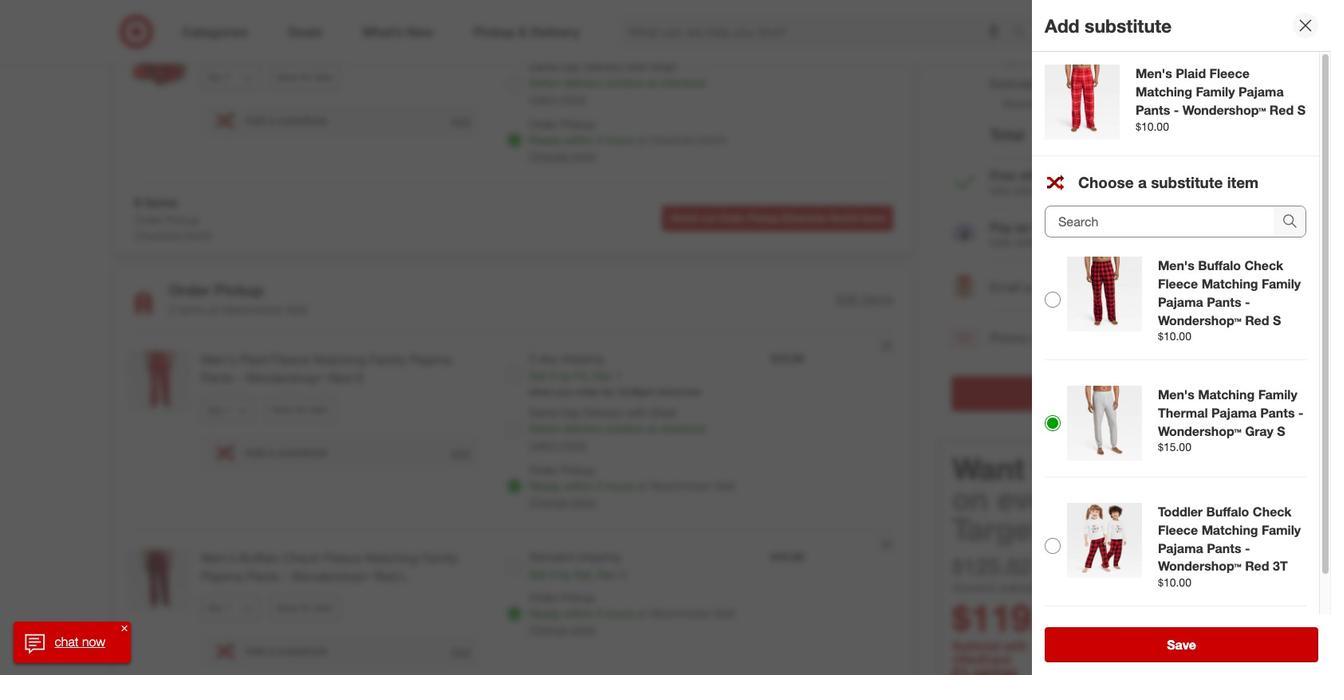 Task type: describe. For each thing, give the bounding box(es) containing it.
within for men's plaid fleece matching family pajama pants - wondershop™ red s
[[564, 480, 594, 493]]

2 inside order pickup 2 items at westminster mall
[[169, 304, 175, 317]]

pants inside men's plaid fleece matching family pajama pants - wondershop™ red s
[[201, 370, 233, 386]]

order inside 8 items order pickup charlotte north
[[134, 213, 163, 226]]

order pickup ready within 2 hours at westminster mall change store for the change store button for men's plaid fleece matching family pajama pants - wondershop™ red s
[[529, 464, 736, 509]]

2 as from the left
[[1058, 220, 1072, 236]]

dec inside 2-day shipping get it by fri, dec 1 when you order by 12:30pm tomorrow
[[593, 370, 613, 383]]

for for 1lb
[[301, 71, 312, 83]]

save for later for 1lb
[[277, 71, 333, 83]]

with for men's plaid fleece matching family pajama pants - wondershop™ red s
[[627, 406, 648, 420]]

✕ button
[[118, 622, 131, 635]]

$13/mo.
[[1076, 220, 1123, 236]]

sat,
[[575, 568, 594, 582]]

not
[[577, 38, 593, 51]]

substitute for men's plaid fleece matching family pajama pants - wondershop™ red s
[[278, 446, 327, 460]]

$10.00 inside toddler buffalo check fleece matching family pajama pants - wondershop™ red 3t $10.00
[[1159, 576, 1192, 590]]

learn more button for strawberries - 1lb
[[529, 91, 586, 107]]

order inside order pickup ready within 2 hours at charlotte north change store
[[529, 117, 558, 131]]

select for men's plaid fleece matching family pajama pants - wondershop™ red s
[[529, 422, 561, 436]]

- inside toddler buffalo check fleece matching family pajama pants - wondershop™ red 3t $10.00
[[1245, 541, 1251, 557]]

to
[[1034, 451, 1063, 488]]

promo code
[[990, 331, 1060, 347]]

now
[[82, 634, 105, 650]]

pajama inside toddler buffalo check fleece matching family pajama pants - wondershop™ red 3t $10.00
[[1159, 541, 1204, 557]]

promo
[[990, 331, 1028, 347]]

add button for strawberries - 1lb
[[450, 113, 472, 128]]

store pickup radio for order pickup ready within 2 hours at charlotte north change store
[[507, 132, 523, 148]]

email
[[990, 279, 1021, 295]]

day for strawberries - 1lb
[[561, 60, 580, 73]]

- inside the men's buffalo check fleece matching family pajama pants - wondershop™ red s $10.00
[[1245, 294, 1251, 310]]

pickup inside 8 items order pickup charlotte north
[[166, 213, 200, 226]]

substitute for strawberries - 1lb
[[278, 113, 327, 127]]

matching inside men's matching family thermal pajama pants - wondershop™ gray s $15.00
[[1199, 387, 1255, 403]]

save for strawberries - 1lb
[[277, 71, 298, 83]]

men's buffalo check fleece matching family pajama pants - wondershop™ red l
[[201, 551, 459, 585]]

fleece for toddler buffalo check fleece matching family pajama pants - wondershop™ red 3t $10.00
[[1159, 522, 1199, 538]]

5%
[[1149, 451, 1195, 488]]

shipping for standard
[[578, 551, 621, 564]]

strawberries - 1lb
[[201, 38, 303, 53]]

change for strawberries - 1lb
[[529, 149, 568, 163]]

red for toddler buffalo check fleece matching family pajama pants - wondershop™ red 3t $10.00
[[1246, 559, 1270, 575]]

substitute for men's buffalo check fleece matching family pajama pants - wondershop™ red l
[[278, 645, 327, 659]]

free shipping with $35 orders* (exclusions apply)
[[990, 168, 1165, 198]]

subtotal
[[953, 639, 1001, 655]]

shipping for free
[[1020, 168, 1072, 184]]

for for fleece
[[296, 404, 307, 416]]

$125.82 current subtotal $119.53
[[953, 553, 1083, 641]]

taxes
[[1051, 76, 1082, 92]]

12:30pm
[[616, 386, 654, 398]]

current
[[953, 581, 996, 596]]

l
[[401, 569, 408, 585]]

save for men's buffalo check fleece matching family pajama pants - wondershop™ red l
[[277, 602, 298, 614]]

strawberries - 1lb link
[[201, 37, 481, 55]]

shipt for men's plaid fleece matching family pajama pants - wondershop™ red s
[[651, 406, 677, 420]]

subtotal with
[[953, 639, 1031, 655]]

toddler
[[1159, 504, 1203, 520]]

fleece inside men's plaid fleece matching family pajama pants - wondershop™ red s $10.00
[[1210, 65, 1250, 81]]

pickup inside order pickup 2 items at westminster mall
[[215, 281, 264, 299]]

save button
[[1045, 628, 1319, 663]]

shipping for shipping not available
[[529, 38, 574, 51]]

pay
[[990, 220, 1012, 236]]

north inside 8 items order pickup charlotte north
[[183, 229, 212, 242]]

8 items order pickup charlotte north
[[134, 195, 212, 242]]

search button
[[1005, 14, 1044, 53]]

order pickup 2 items at westminster mall
[[169, 281, 307, 317]]

with for strawberries - 1lb
[[627, 60, 648, 73]]

same day delivery with shipt select delivery window at checkout learn more for strawberries - 1lb
[[529, 60, 706, 105]]

$133.64
[[1152, 125, 1206, 144]]

hours for men's plaid fleece matching family pajama pants - wondershop™ red s
[[606, 480, 634, 493]]

3 store from the top
[[571, 623, 597, 637]]

(charlotte
[[782, 212, 827, 224]]

✕
[[122, 624, 128, 634]]

window for strawberries - 1lb
[[606, 76, 644, 89]]

toddler buffalo check fleece matching family pajama pants - wondershop™ red 3t $10.00
[[1159, 504, 1301, 590]]

based
[[1003, 97, 1035, 110]]

3 change store button from the top
[[529, 622, 597, 638]]

day for men's plaid fleece matching family pajama pants - wondershop™ red s
[[561, 406, 580, 420]]

(exclusions
[[1076, 185, 1131, 198]]

add a substitute for fleece
[[245, 446, 327, 460]]

save for later button for fleece
[[265, 397, 336, 423]]

pants inside men's buffalo check fleece matching family pajama pants - wondershop™ red l
[[247, 569, 279, 585]]

40360
[[1054, 97, 1085, 110]]

2 inside order pickup ready within 2 hours at charlotte north change store
[[597, 133, 603, 147]]

checkout for strawberries - 1lb
[[660, 76, 706, 89]]

estimated for estimated bag fee
[[1003, 55, 1053, 68]]

north)
[[830, 212, 859, 224]]

for for check
[[301, 602, 312, 614]]

save inside button
[[1167, 638, 1197, 653]]

affirm
[[1016, 237, 1045, 250]]

tomorrow
[[657, 386, 701, 398]]

more for men's plaid fleece matching family pajama pants - wondershop™ red s
[[561, 438, 586, 452]]

men's buffalo check fleece matching family pajama pants - wondershop™ red l link
[[201, 550, 481, 586]]

red inside men's plaid fleece matching family pajama pants - wondershop™ red s $10.00
[[1270, 102, 1294, 118]]

at inside order pickup 2 items at westminster mall
[[209, 304, 218, 317]]

out for all
[[1081, 387, 1101, 402]]

plaid for men's plaid fleece matching family pajama pants - wondershop™ red s $10.00
[[1176, 65, 1207, 81]]

- inside men's buffalo check fleece matching family pajama pants - wondershop™ red l
[[283, 569, 288, 585]]

email a gift message
[[990, 279, 1109, 295]]

apply)
[[1134, 185, 1165, 198]]

3 hours from the top
[[606, 607, 634, 621]]

search
[[1005, 25, 1044, 41]]

with inside free shipping with $35 orders* (exclusions apply)
[[990, 185, 1012, 198]]

men's for men's plaid fleece matching family pajama pants - wondershop™ red s $10.00
[[1136, 65, 1173, 81]]

red for men's buffalo check fleece matching family pajama pants - wondershop™ red l
[[374, 569, 397, 585]]

matching inside men's buffalo check fleece matching family pajama pants - wondershop™ red l
[[365, 551, 418, 567]]

men's plaid fleece matching family pajama pants - wondershop™ red s link
[[201, 351, 481, 388]]

add substitute dialog
[[1032, 0, 1332, 676]]

choose a substitute item
[[1079, 173, 1259, 192]]

order inside button
[[719, 212, 745, 224]]

it inside 2-day shipping get it by fri, dec 1 when you order by 12:30pm tomorrow
[[550, 370, 556, 383]]

What can we help you find? suggestions appear below search field
[[619, 14, 1017, 49]]

plaid for men's plaid fleece matching family pajama pants - wondershop™ red s
[[239, 352, 268, 368]]

fees
[[1044, 34, 1068, 50]]

save for later button for 1lb
[[270, 65, 341, 90]]

Search search field
[[1046, 207, 1274, 237]]

check out order pickup (charlotte north) items button
[[663, 206, 894, 232]]

check for men's buffalo check fleece matching family pajama pants - wondershop™ red s $10.00
[[1245, 258, 1284, 274]]

day
[[540, 352, 558, 366]]

fleece inside men's plaid fleece matching family pajama pants - wondershop™ red s
[[271, 352, 309, 368]]

get inside 2-day shipping get it by fri, dec 1 when you order by 12:30pm tomorrow
[[529, 370, 547, 383]]

get inside standard shipping get it by sat, dec 2
[[529, 568, 547, 582]]

buffalo inside men's buffalo check fleece matching family pajama pants - wondershop™ red l
[[239, 551, 279, 567]]

check out all button
[[952, 377, 1206, 412]]

pajama inside men's matching family thermal pajama pants - wondershop™ gray s $15.00
[[1212, 405, 1257, 421]]

family inside toddler buffalo check fleece matching family pajama pants - wondershop™ red 3t $10.00
[[1262, 522, 1301, 538]]

want
[[953, 451, 1025, 488]]

regional fees
[[990, 34, 1068, 50]]

men's matching family thermal pajama pants - wondershop™ gray s $15.00
[[1159, 387, 1304, 454]]

within for strawberries - 1lb
[[564, 133, 594, 147]]

men's for men's buffalo check fleece matching family pajama pants - wondershop™ red s $10.00
[[1159, 258, 1195, 274]]

choose
[[1079, 173, 1134, 192]]

men's for men's matching family thermal pajama pants - wondershop™ gray s $15.00
[[1159, 387, 1195, 403]]

add substitute
[[1045, 14, 1172, 36]]

2-
[[529, 352, 540, 366]]

standard
[[529, 551, 575, 564]]

check for toddler buffalo check fleece matching family pajama pants - wondershop™ red 3t $10.00
[[1253, 504, 1292, 520]]

red inside men's plaid fleece matching family pajama pants - wondershop™ red s
[[328, 370, 352, 386]]

change store button for men's plaid fleece matching family pajama pants - wondershop™ red s
[[529, 495, 597, 511]]

3t
[[1273, 559, 1288, 575]]

fri,
[[575, 370, 590, 383]]

on inside on every target run?
[[953, 481, 989, 518]]

a for strawberries - 1lb
[[269, 113, 275, 127]]

cart item ready to fulfill group containing men's plaid fleece matching family pajama pants - wondershop™ red s
[[115, 332, 913, 530]]

chat
[[55, 634, 79, 650]]

target
[[953, 512, 1043, 548]]

add a substitute for 1lb
[[245, 113, 327, 127]]

0 vertical spatial by
[[560, 370, 572, 383]]

estimated for estimated taxes
[[990, 76, 1048, 92]]

later for check
[[315, 602, 333, 614]]

men's plaid fleece matching family pajama pants - wondershop™ red s
[[201, 352, 452, 386]]

shipt for strawberries - 1lb
[[651, 60, 677, 73]]

$6.82
[[1174, 76, 1206, 92]]

cart item ready to fulfill group containing strawberries - 1lb
[[115, 18, 913, 183]]

pickup inside order pickup ready within 2 hours at charlotte north change store
[[561, 117, 595, 131]]

fleece for men's buffalo check fleece matching family pajama pants - wondershop™ red s $10.00
[[1159, 276, 1199, 292]]

free
[[990, 168, 1017, 184]]

buffalo for men's buffalo check fleece matching family pajama pants - wondershop™ red s
[[1199, 258, 1242, 274]]

store pickup radio for order pickup ready within 2 hours at westminster mall change store
[[507, 606, 523, 622]]

family inside men's matching family thermal pajama pants - wondershop™ gray s $15.00
[[1259, 387, 1298, 403]]

add button for men's buffalo check fleece matching family pajama pants - wondershop™ red l
[[450, 645, 472, 660]]

message
[[1057, 279, 1109, 295]]

3 within from the top
[[564, 607, 594, 621]]

$4.69
[[795, 53, 818, 65]]

2-day shipping get it by fri, dec 1 when you order by 12:30pm tomorrow
[[529, 352, 701, 398]]

pickup inside button
[[748, 212, 779, 224]]

$35
[[1016, 185, 1033, 198]]

store for men's plaid fleece matching family pajama pants - wondershop™ red s
[[571, 496, 597, 509]]

estimated taxes
[[990, 76, 1082, 92]]

based on 40360
[[1003, 97, 1085, 110]]

standard shipping get it by sat, dec 2
[[529, 551, 627, 582]]

gray
[[1246, 423, 1274, 439]]

family inside the men's buffalo check fleece matching family pajama pants - wondershop™ red s $10.00
[[1262, 276, 1301, 292]]

men's buffalo check fleece matching family pajama pants - wondershop™ red s image
[[1068, 257, 1143, 332]]

westminster for the change store button for men's plaid fleece matching family pajama pants - wondershop™ red s
[[650, 480, 712, 493]]

store for strawberries - 1lb
[[571, 149, 597, 163]]

items inside 8 items order pickup charlotte north
[[145, 195, 178, 211]]

pajama inside men's plaid fleece matching family pajama pants - wondershop™ red s $10.00
[[1239, 84, 1284, 100]]



Task type: locate. For each thing, give the bounding box(es) containing it.
it down standard
[[550, 568, 556, 582]]

pickup
[[561, 117, 595, 131], [748, 212, 779, 224], [166, 213, 200, 226], [215, 281, 264, 299], [561, 464, 595, 477], [561, 591, 595, 605]]

item
[[1228, 173, 1259, 192]]

2 same day delivery with shipt select delivery window at checkout learn more from the top
[[529, 406, 706, 452]]

- inside men's matching family thermal pajama pants - wondershop™ gray s $15.00
[[1299, 405, 1304, 421]]

0 vertical spatial later
[[315, 71, 333, 83]]

$10.00
[[1136, 119, 1170, 133], [1159, 330, 1192, 343], [771, 352, 805, 366], [771, 551, 805, 564], [1159, 576, 1192, 590]]

wondershop™ inside men's buffalo check fleece matching family pajama pants - wondershop™ red l
[[291, 569, 371, 585]]

$15.00
[[1159, 441, 1192, 454]]

by up 'you'
[[560, 370, 572, 383]]

all
[[1105, 387, 1119, 402]]

westminster for first the change store button from the bottom
[[650, 607, 712, 621]]

with inside pay as low as $13/mo. with affirm
[[990, 237, 1012, 250]]

0 vertical spatial ready
[[529, 133, 561, 147]]

order
[[576, 386, 600, 398]]

1 shipt from the top
[[651, 60, 677, 73]]

shipping up orders*
[[1020, 168, 1072, 184]]

mall inside order pickup 2 items at westminster mall
[[287, 304, 307, 317]]

delivery for strawberries - 1lb
[[564, 76, 603, 89]]

men's inside the men's buffalo check fleece matching family pajama pants - wondershop™ red s $10.00
[[1159, 258, 1195, 274]]

3 change from the top
[[529, 623, 568, 637]]

learn down the when
[[529, 438, 558, 452]]

select for strawberries - 1lb
[[529, 76, 561, 89]]

every
[[997, 481, 1076, 518]]

cart item ready to fulfill group containing men's buffalo check fleece matching family pajama pants - wondershop™ red l
[[115, 531, 913, 676]]

pay as low as $13/mo. with affirm
[[990, 220, 1123, 250]]

later
[[315, 71, 333, 83], [310, 404, 329, 416], [315, 602, 333, 614]]

1 delivery from the top
[[564, 76, 603, 89]]

pants inside the men's buffalo check fleece matching family pajama pants - wondershop™ red s $10.00
[[1207, 294, 1242, 310]]

order pickup ready within 2 hours at westminster mall change store
[[529, 464, 736, 509], [529, 591, 736, 637]]

0 vertical spatial window
[[606, 76, 644, 89]]

dec left 1
[[593, 370, 613, 383]]

chat now
[[55, 634, 105, 650]]

2 within from the top
[[564, 480, 594, 493]]

1 vertical spatial ready
[[529, 480, 561, 493]]

more down 'you'
[[561, 438, 586, 452]]

window down the 12:30pm
[[606, 422, 644, 436]]

change store button
[[529, 148, 597, 164], [529, 495, 597, 511], [529, 622, 597, 638]]

pants inside toddler buffalo check fleece matching family pajama pants - wondershop™ red 3t $10.00
[[1207, 541, 1242, 557]]

charlotte inside 8 items order pickup charlotte north
[[134, 229, 180, 242]]

men's matching family thermal pajama pants - wondershop™ gray s image
[[1068, 386, 1143, 461]]

as up affirm
[[1016, 220, 1030, 236]]

2 vertical spatial for
[[301, 602, 312, 614]]

men's left $6.82
[[1136, 65, 1173, 81]]

1 horizontal spatial charlotte
[[650, 133, 696, 147]]

2 cart item ready to fulfill group from the top
[[115, 18, 913, 183]]

1 vertical spatial save for later button
[[265, 397, 336, 423]]

window down available
[[606, 76, 644, 89]]

0 vertical spatial store
[[571, 149, 597, 163]]

window for men's plaid fleece matching family pajama pants - wondershop™ red s
[[606, 422, 644, 436]]

2 vertical spatial hours
[[606, 607, 634, 621]]

1 vertical spatial with
[[627, 406, 648, 420]]

1 vertical spatial store pickup radio
[[507, 606, 523, 622]]

men's plaid fleece matching family pajama pants - wondershop™ red s $10.00
[[1136, 65, 1306, 133]]

$125.82
[[953, 553, 1032, 581]]

0 vertical spatial westminster
[[221, 304, 284, 317]]

family inside men's plaid fleece matching family pajama pants - wondershop™ red s
[[370, 352, 406, 368]]

same for strawberries - 1lb
[[529, 60, 558, 73]]

delivery down shipping not available
[[564, 76, 603, 89]]

1 vertical spatial change store button
[[529, 495, 597, 511]]

men's right men&#39;s plaid fleece matching family pajama pants - wondershop&#8482; red s image
[[201, 352, 236, 368]]

each
[[771, 53, 792, 65]]

get up the when
[[529, 370, 547, 383]]

family inside men's buffalo check fleece matching family pajama pants - wondershop™ red l
[[422, 551, 459, 567]]

fee
[[1079, 55, 1098, 68]]

items inside order pickup 2 items at westminster mall
[[178, 304, 206, 317]]

shipping up fri,
[[561, 352, 604, 366]]

check inside toddler buffalo check fleece matching family pajama pants - wondershop™ red 3t $10.00
[[1253, 504, 1292, 520]]

1 change from the top
[[529, 149, 568, 163]]

shipping not available
[[529, 38, 639, 51]]

2 day from the top
[[561, 406, 580, 420]]

checkout up order pickup ready within 2 hours at charlotte north change store
[[660, 76, 706, 89]]

1 vertical spatial window
[[606, 422, 644, 436]]

0 vertical spatial more
[[561, 92, 586, 105]]

0 vertical spatial shipping
[[1020, 168, 1072, 184]]

delivery for men's plaid fleece matching family pajama pants - wondershop™ red s
[[584, 406, 624, 420]]

shipping up 'regional fees'
[[1003, 12, 1047, 26]]

same down shipping not available
[[529, 60, 558, 73]]

1 vertical spatial store
[[571, 496, 597, 509]]

2 learn from the top
[[529, 438, 558, 452]]

out
[[702, 212, 716, 224], [1081, 387, 1101, 402]]

1 vertical spatial north
[[183, 229, 212, 242]]

pants inside men's matching family thermal pajama pants - wondershop™ gray s $15.00
[[1261, 405, 1295, 421]]

learn more button down shipping not available
[[529, 91, 586, 107]]

$119.53
[[953, 596, 1083, 641]]

2 delivery from the top
[[564, 422, 603, 436]]

later down men's plaid fleece matching family pajama pants - wondershop™ red s
[[310, 404, 329, 416]]

check for men's buffalo check fleece matching family pajama pants - wondershop™ red l
[[283, 551, 320, 567]]

0 vertical spatial north
[[699, 133, 728, 147]]

shipping inside free shipping with $35 orders* (exclusions apply)
[[1020, 168, 1072, 184]]

3 ready from the top
[[529, 607, 561, 621]]

1 horizontal spatial on
[[1038, 97, 1051, 110]]

1 vertical spatial dec
[[597, 568, 617, 582]]

save for later for fleece
[[272, 404, 329, 416]]

0 vertical spatial with
[[990, 185, 1012, 198]]

1 vertical spatial on
[[953, 481, 989, 518]]

2 ready from the top
[[529, 480, 561, 493]]

0 vertical spatial buffalo
[[1199, 258, 1242, 274]]

a inside dialog
[[1139, 173, 1147, 192]]

at
[[648, 76, 657, 89], [637, 133, 647, 147], [209, 304, 218, 317], [648, 422, 657, 436], [637, 480, 647, 493], [637, 607, 647, 621]]

1 vertical spatial shipping
[[561, 352, 604, 366]]

1 same from the top
[[529, 60, 558, 73]]

buffalo for toddler buffalo check fleece matching family pajama pants - wondershop™ red 3t
[[1207, 504, 1250, 520]]

learn for men's plaid fleece matching family pajama pants - wondershop™ red s
[[529, 438, 558, 452]]

same down the when
[[529, 406, 558, 420]]

1 vertical spatial within
[[564, 480, 594, 493]]

0 vertical spatial store pickup radio
[[507, 132, 523, 148]]

with down available
[[627, 60, 648, 73]]

later for 1lb
[[315, 71, 333, 83]]

check inside the men's buffalo check fleece matching family pajama pants - wondershop™ red s $10.00
[[1245, 258, 1284, 274]]

1 horizontal spatial shipping
[[1003, 12, 1047, 26]]

charlotte inside order pickup ready within 2 hours at charlotte north change store
[[650, 133, 696, 147]]

2 vertical spatial store
[[571, 623, 597, 637]]

later for fleece
[[310, 404, 329, 416]]

1 store pickup radio from the top
[[507, 132, 523, 148]]

1 same day delivery with shipt select delivery window at checkout learn more from the top
[[529, 60, 706, 105]]

1 store from the top
[[571, 149, 597, 163]]

wondershop™ inside the men's buffalo check fleece matching family pajama pants - wondershop™ red s $10.00
[[1159, 312, 1242, 328]]

wondershop™ inside men's plaid fleece matching family pajama pants - wondershop™ red s $10.00
[[1183, 102, 1267, 118]]

0 vertical spatial shipping
[[1003, 12, 1047, 26]]

ready for men's plaid fleece matching family pajama pants - wondershop™ red s
[[529, 480, 561, 493]]

plaid down "$1.00" button
[[1176, 65, 1207, 81]]

0 vertical spatial change store button
[[529, 148, 597, 164]]

fleece inside toddler buffalo check fleece matching family pajama pants - wondershop™ red 3t $10.00
[[1159, 522, 1199, 538]]

you
[[557, 386, 573, 398]]

dec inside standard shipping get it by sat, dec 2
[[597, 568, 617, 582]]

at inside order pickup ready within 2 hours at charlotte north change store
[[637, 133, 647, 147]]

with down the 12:30pm
[[627, 406, 648, 420]]

delivery down order
[[584, 406, 624, 420]]

fleece inside the men's buffalo check fleece matching family pajama pants - wondershop™ red s $10.00
[[1159, 276, 1199, 292]]

2 vertical spatial buffalo
[[239, 551, 279, 567]]

2 store from the top
[[571, 496, 597, 509]]

wondershop™ inside toddler buffalo check fleece matching family pajama pants - wondershop™ red 3t $10.00
[[1159, 559, 1242, 575]]

red inside men's buffalo check fleece matching family pajama pants - wondershop™ red l
[[374, 569, 397, 585]]

2 vertical spatial ready
[[529, 607, 561, 621]]

pajama inside the men's buffalo check fleece matching family pajama pants - wondershop™ red s $10.00
[[1159, 294, 1204, 310]]

1 horizontal spatial out
[[1081, 387, 1101, 402]]

0 vertical spatial change
[[529, 149, 568, 163]]

change inside order pickup ready within 2 hours at charlotte north change store
[[529, 149, 568, 163]]

1 hours from the top
[[606, 133, 634, 147]]

fleece inside men's buffalo check fleece matching family pajama pants - wondershop™ red l
[[323, 551, 362, 567]]

1 with from the top
[[990, 185, 1012, 198]]

a
[[269, 113, 275, 127], [1139, 173, 1147, 192], [1025, 279, 1032, 295], [269, 446, 275, 460], [269, 645, 275, 659]]

$10.00 inside men's plaid fleece matching family pajama pants - wondershop™ red s $10.00
[[1136, 119, 1170, 133]]

dec right sat,
[[597, 568, 617, 582]]

1 vertical spatial plaid
[[239, 352, 268, 368]]

0 horizontal spatial shipping
[[529, 38, 574, 51]]

1 order pickup ready within 2 hours at westminster mall change store from the top
[[529, 464, 736, 509]]

save for later down men's buffalo check fleece matching family pajama pants - wondershop™ red l
[[277, 602, 333, 614]]

0 vertical spatial save for later
[[277, 71, 333, 83]]

same day delivery with shipt select delivery window at checkout learn more down the 12:30pm
[[529, 406, 706, 452]]

1 window from the top
[[606, 76, 644, 89]]

buffalo
[[1199, 258, 1242, 274], [1207, 504, 1250, 520], [239, 551, 279, 567]]

plaid down order pickup 2 items at westminster mall
[[239, 352, 268, 368]]

change
[[529, 149, 568, 163], [529, 496, 568, 509], [529, 623, 568, 637]]

want to save 5%
[[953, 451, 1195, 488]]

by
[[560, 370, 572, 383], [603, 386, 613, 398], [560, 568, 572, 582]]

1 vertical spatial select
[[529, 422, 561, 436]]

None radio
[[507, 37, 523, 53], [1045, 292, 1061, 308], [1045, 416, 1061, 432], [507, 423, 523, 439], [1045, 539, 1061, 555], [507, 37, 523, 53], [1045, 292, 1061, 308], [1045, 416, 1061, 432], [507, 423, 523, 439], [1045, 539, 1061, 555]]

1 vertical spatial by
[[603, 386, 613, 398]]

same day delivery with shipt select delivery window at checkout learn more
[[529, 60, 706, 105], [529, 406, 706, 452]]

$10.00 inside the men's buffalo check fleece matching family pajama pants - wondershop™ red s $10.00
[[1159, 330, 1192, 343]]

with down free
[[990, 185, 1012, 198]]

strawberries
[[201, 38, 273, 53]]

men's for men's plaid fleece matching family pajama pants - wondershop™ red s
[[201, 352, 236, 368]]

0 horizontal spatial plaid
[[239, 352, 268, 368]]

2 change store button from the top
[[529, 495, 597, 511]]

men's down search search field
[[1159, 258, 1195, 274]]

2 vertical spatial westminster
[[650, 607, 712, 621]]

3 cart item ready to fulfill group from the top
[[115, 332, 913, 530]]

checkout down tomorrow at bottom
[[660, 422, 706, 436]]

buffalo inside toddler buffalo check fleece matching family pajama pants - wondershop™ red 3t $10.00
[[1207, 504, 1250, 520]]

save for later button down men's plaid fleece matching family pajama pants - wondershop™ red s
[[265, 397, 336, 423]]

0 vertical spatial with
[[627, 60, 648, 73]]

2 vertical spatial by
[[560, 568, 572, 582]]

checkout for men's plaid fleece matching family pajama pants - wondershop™ red s
[[660, 422, 706, 436]]

family
[[1196, 84, 1236, 100], [1262, 276, 1301, 292], [370, 352, 406, 368], [1259, 387, 1298, 403], [1262, 522, 1301, 538], [422, 551, 459, 567]]

Store pickup radio
[[507, 479, 523, 495]]

same day delivery with shipt select delivery window at checkout learn more for men's plaid fleece matching family pajama pants - wondershop™ red s
[[529, 406, 706, 452]]

save for men's plaid fleece matching family pajama pants - wondershop™ red s
[[272, 404, 293, 416]]

check out order pickup (charlotte north) items
[[670, 212, 886, 224]]

1 vertical spatial charlotte
[[134, 229, 180, 242]]

1 vertical spatial checkout
[[660, 422, 706, 436]]

1 vertical spatial same
[[529, 406, 558, 420]]

with
[[627, 60, 648, 73], [627, 406, 648, 420], [1004, 639, 1028, 655]]

delivery down available
[[584, 60, 624, 73]]

0 vertical spatial delivery
[[584, 60, 624, 73]]

a for men's buffalo check fleece matching family pajama pants - wondershop™ red l
[[269, 645, 275, 659]]

2 vertical spatial with
[[1004, 639, 1028, 655]]

8
[[134, 195, 141, 211]]

men's
[[1136, 65, 1173, 81], [1159, 258, 1195, 274], [201, 352, 236, 368], [1159, 387, 1195, 403], [201, 551, 236, 567]]

0 vertical spatial charlotte
[[650, 133, 696, 147]]

men&#39;s plaid fleece matching family pajama pants - wondershop&#8482; red s image
[[128, 351, 191, 415]]

wondershop™ inside men's matching family thermal pajama pants - wondershop™ gray s $15.00
[[1159, 423, 1242, 439]]

-
[[277, 38, 282, 53], [1174, 102, 1179, 118], [1245, 294, 1251, 310], [237, 370, 242, 386], [1299, 405, 1304, 421], [1245, 541, 1251, 557], [283, 569, 288, 585]]

later down "strawberries - 1lb" link at the top left of the page
[[315, 71, 333, 83]]

men's up thermal
[[1159, 387, 1195, 403]]

0 vertical spatial it
[[550, 370, 556, 383]]

1 vertical spatial delivery
[[584, 406, 624, 420]]

2 checkout from the top
[[660, 422, 706, 436]]

for down 1lb
[[301, 71, 312, 83]]

change store button for strawberries - 1lb
[[529, 148, 597, 164]]

2 vertical spatial save for later
[[277, 602, 333, 614]]

0 vertical spatial on
[[1038, 97, 1051, 110]]

delivery
[[584, 60, 624, 73], [584, 406, 624, 420]]

2 inside standard shipping get it by sat, dec 2
[[621, 568, 627, 582]]

2 vertical spatial items
[[178, 304, 206, 317]]

estimated up based
[[990, 76, 1048, 92]]

change for men's plaid fleece matching family pajama pants - wondershop™ red s
[[529, 496, 568, 509]]

1 delivery from the top
[[584, 60, 624, 73]]

within inside order pickup ready within 2 hours at charlotte north change store
[[564, 133, 594, 147]]

- inside men's plaid fleece matching family pajama pants - wondershop™ red s $10.00
[[1174, 102, 1179, 118]]

mall for first the change store button from the bottom
[[715, 607, 736, 621]]

2 vertical spatial add a substitute
[[245, 645, 327, 659]]

2 learn more button from the top
[[529, 438, 586, 453]]

1 select from the top
[[529, 76, 561, 89]]

$1.00 button
[[1174, 31, 1206, 54]]

1 vertical spatial more
[[561, 438, 586, 452]]

1 horizontal spatial plaid
[[1176, 65, 1207, 81]]

1 vertical spatial shipt
[[651, 406, 677, 420]]

day down 'you'
[[561, 406, 580, 420]]

2 select from the top
[[529, 422, 561, 436]]

men's right men&#39;s buffalo check fleece matching family pajama pants - wondershop&#8482; red l image
[[201, 551, 236, 567]]

chat now dialog
[[13, 622, 131, 664]]

delivery for men's plaid fleece matching family pajama pants - wondershop™ red s
[[564, 422, 603, 436]]

select down the when
[[529, 422, 561, 436]]

1 as from the left
[[1016, 220, 1030, 236]]

2 window from the top
[[606, 422, 644, 436]]

ready inside order pickup ready within 2 hours at charlotte north change store
[[529, 133, 561, 147]]

1 vertical spatial learn more button
[[529, 438, 586, 453]]

with down the 'pay'
[[990, 237, 1012, 250]]

1 learn more button from the top
[[529, 91, 586, 107]]

later down men's buffalo check fleece matching family pajama pants - wondershop™ red l
[[315, 602, 333, 614]]

add a substitute for check
[[245, 645, 327, 659]]

1 change store button from the top
[[529, 148, 597, 164]]

save for later button down 1lb
[[270, 65, 341, 90]]

add button for men's plaid fleece matching family pajama pants - wondershop™ red s
[[450, 446, 472, 461]]

0 vertical spatial dec
[[593, 370, 613, 383]]

substitute
[[1085, 14, 1172, 36], [278, 113, 327, 127], [1151, 173, 1223, 192], [278, 446, 327, 460], [278, 645, 327, 659]]

save for later down men's plaid fleece matching family pajama pants - wondershop™ red s
[[272, 404, 329, 416]]

2 vertical spatial mall
[[715, 607, 736, 621]]

matching inside the men's buffalo check fleece matching family pajama pants - wondershop™ red s $10.00
[[1202, 276, 1259, 292]]

out inside button
[[702, 212, 716, 224]]

dec
[[593, 370, 613, 383], [597, 568, 617, 582]]

- inside men's plaid fleece matching family pajama pants - wondershop™ red s
[[237, 370, 242, 386]]

1 vertical spatial learn
[[529, 438, 558, 452]]

red for men's buffalo check fleece matching family pajama pants - wondershop™ red s $10.00
[[1246, 312, 1270, 328]]

0 vertical spatial plaid
[[1176, 65, 1207, 81]]

3 add a substitute from the top
[[245, 645, 327, 659]]

1 vertical spatial later
[[310, 404, 329, 416]]

1 more from the top
[[561, 92, 586, 105]]

$32.83 each $4.69
[[771, 38, 818, 65]]

4 cart item ready to fulfill group from the top
[[115, 531, 913, 676]]

1 vertical spatial hours
[[606, 480, 634, 493]]

out inside button
[[1081, 387, 1101, 402]]

check inside "check out all" button
[[1039, 387, 1078, 402]]

red
[[1270, 102, 1294, 118], [1246, 312, 1270, 328], [328, 370, 352, 386], [1246, 559, 1270, 575], [374, 569, 397, 585]]

for down men's plaid fleece matching family pajama pants - wondershop™ red s
[[296, 404, 307, 416]]

low
[[1034, 220, 1055, 236]]

learn more button for men's plaid fleece matching family pajama pants - wondershop™ red s
[[529, 438, 586, 453]]

0 vertical spatial checkout
[[660, 76, 706, 89]]

westminster inside order pickup 2 items at westminster mall
[[221, 304, 284, 317]]

toddler buffalo check fleece matching family pajama pants - wondershop™ red 3t image
[[1068, 503, 1143, 578]]

wondershop™ inside men's plaid fleece matching family pajama pants - wondershop™ red s
[[245, 370, 325, 386]]

1 vertical spatial save for later
[[272, 404, 329, 416]]

plaid inside men's plaid fleece matching family pajama pants - wondershop™ red s $10.00
[[1176, 65, 1207, 81]]

on left every
[[953, 481, 989, 518]]

more for strawberries - 1lb
[[561, 92, 586, 105]]

code
[[1031, 331, 1060, 347]]

0 vertical spatial for
[[301, 71, 312, 83]]

affirm image
[[952, 223, 977, 248], [954, 225, 975, 241]]

regional
[[990, 34, 1040, 50]]

s inside men's matching family thermal pajama pants - wondershop™ gray s $15.00
[[1278, 423, 1286, 439]]

check inside check out order pickup (charlotte north) items button
[[670, 212, 699, 224]]

matching inside men's plaid fleece matching family pajama pants - wondershop™ red s
[[313, 352, 366, 368]]

thermal
[[1159, 405, 1208, 421]]

items inside button
[[861, 212, 886, 224]]

shipping for shipping
[[1003, 12, 1047, 26]]

by left sat,
[[560, 568, 572, 582]]

for down men's buffalo check fleece matching family pajama pants - wondershop™ red l
[[301, 602, 312, 614]]

westminster
[[221, 304, 284, 317], [650, 480, 712, 493], [650, 607, 712, 621]]

for
[[301, 71, 312, 83], [296, 404, 307, 416], [301, 602, 312, 614]]

order inside order pickup 2 items at westminster mall
[[169, 281, 210, 299]]

shipping inside 2-day shipping get it by fri, dec 1 when you order by 12:30pm tomorrow
[[561, 352, 604, 366]]

order pickup ready within 2 hours at charlotte north change store
[[529, 117, 728, 163]]

strawberries - 1lb image
[[128, 37, 191, 101]]

fleece for men's buffalo check fleece matching family pajama pants - wondershop™ red l
[[323, 551, 362, 567]]

day down shipping not available
[[561, 60, 580, 73]]

1 horizontal spatial as
[[1058, 220, 1072, 236]]

2 store pickup radio from the top
[[507, 606, 523, 622]]

a for men's plaid fleece matching family pajama pants - wondershop™ red s
[[269, 446, 275, 460]]

add a substitute
[[245, 113, 327, 127], [245, 446, 327, 460], [245, 645, 327, 659]]

1 checkout from the top
[[660, 76, 706, 89]]

1 it from the top
[[550, 370, 556, 383]]

0 vertical spatial delivery
[[564, 76, 603, 89]]

run?
[[1051, 512, 1116, 548]]

1 vertical spatial add a substitute
[[245, 446, 327, 460]]

shipping
[[1003, 12, 1047, 26], [529, 38, 574, 51]]

2 add a substitute from the top
[[245, 446, 327, 460]]

1 vertical spatial same day delivery with shipt select delivery window at checkout learn more
[[529, 406, 706, 452]]

1 vertical spatial westminster
[[650, 480, 712, 493]]

Store pickup radio
[[507, 132, 523, 148], [507, 606, 523, 622]]

check inside men's buffalo check fleece matching family pajama pants - wondershop™ red l
[[283, 551, 320, 567]]

0 vertical spatial order pickup ready within 2 hours at westminster mall change store
[[529, 464, 736, 509]]

0 horizontal spatial north
[[183, 229, 212, 242]]

as
[[1016, 220, 1030, 236], [1058, 220, 1072, 236]]

shipping inside standard shipping get it by sat, dec 2
[[578, 551, 621, 564]]

2 change from the top
[[529, 496, 568, 509]]

shipping left not
[[529, 38, 574, 51]]

save for later button down men's buffalo check fleece matching family pajama pants - wondershop™ red l
[[270, 596, 341, 622]]

save
[[277, 71, 298, 83], [272, 404, 293, 416], [1071, 451, 1141, 488], [277, 602, 298, 614], [1167, 638, 1197, 653]]

save for later button
[[270, 65, 341, 90], [265, 397, 336, 423], [270, 596, 341, 622]]

1 cart item ready to fulfill group from the top
[[115, 0, 913, 17]]

pajama inside men's plaid fleece matching family pajama pants - wondershop™ red s
[[410, 352, 452, 368]]

s inside the men's buffalo check fleece matching family pajama pants - wondershop™ red s $10.00
[[1273, 312, 1282, 328]]

0 vertical spatial select
[[529, 76, 561, 89]]

1 add a substitute from the top
[[245, 113, 327, 127]]

2 vertical spatial within
[[564, 607, 594, 621]]

hours
[[606, 133, 634, 147], [606, 480, 634, 493], [606, 607, 634, 621]]

1 vertical spatial for
[[296, 404, 307, 416]]

1 vertical spatial day
[[561, 406, 580, 420]]

2 order pickup ready within 2 hours at westminster mall change store from the top
[[529, 591, 736, 637]]

get down standard
[[529, 568, 547, 582]]

save for later
[[277, 71, 333, 83], [272, 404, 329, 416], [277, 602, 333, 614]]

checkout
[[660, 76, 706, 89], [660, 422, 706, 436]]

matching
[[1136, 84, 1193, 100], [1202, 276, 1259, 292], [313, 352, 366, 368], [1199, 387, 1255, 403], [1202, 522, 1259, 538], [365, 551, 418, 567]]

select
[[529, 76, 561, 89], [529, 422, 561, 436]]

it down day at the bottom
[[550, 370, 556, 383]]

0 vertical spatial estimated
[[1003, 55, 1053, 68]]

1 ready from the top
[[529, 133, 561, 147]]

2 vertical spatial change store button
[[529, 622, 597, 638]]

s inside men's plaid fleece matching family pajama pants - wondershop™ red s
[[355, 370, 363, 386]]

chat now button
[[13, 622, 131, 664]]

0 vertical spatial hours
[[606, 133, 634, 147]]

hours for strawberries - 1lb
[[606, 133, 634, 147]]

pants inside men's plaid fleece matching family pajama pants - wondershop™ red s $10.00
[[1136, 102, 1171, 118]]

out for order
[[702, 212, 716, 224]]

delivery for strawberries - 1lb
[[584, 60, 624, 73]]

ready for strawberries - 1lb
[[529, 133, 561, 147]]

men's buffalo check fleece matching family pajama pants - wondershop™ red s $10.00
[[1159, 258, 1301, 343]]

save for later button for check
[[270, 596, 341, 622]]

1 vertical spatial get
[[529, 568, 547, 582]]

with right subtotal
[[1004, 639, 1028, 655]]

by right order
[[603, 386, 613, 398]]

1 vertical spatial shipping
[[529, 38, 574, 51]]

$1.00
[[1174, 34, 1206, 50]]

save for later for check
[[277, 602, 333, 614]]

2 it from the top
[[550, 568, 556, 582]]

mall for the change store button for men's plaid fleece matching family pajama pants - wondershop™ red s
[[715, 480, 736, 493]]

as right low
[[1058, 220, 1072, 236]]

1 vertical spatial order pickup ready within 2 hours at westminster mall change store
[[529, 591, 736, 637]]

window
[[606, 76, 644, 89], [606, 422, 644, 436]]

2 vertical spatial change
[[529, 623, 568, 637]]

1 within from the top
[[564, 133, 594, 147]]

2 with from the top
[[990, 237, 1012, 250]]

red inside the men's buffalo check fleece matching family pajama pants - wondershop™ red s $10.00
[[1246, 312, 1270, 328]]

men&#39;s buffalo check fleece matching family pajama pants - wondershop&#8482; red l image
[[128, 550, 191, 614]]

it inside standard shipping get it by sat, dec 2
[[550, 568, 556, 582]]

hours inside order pickup ready within 2 hours at charlotte north change store
[[606, 133, 634, 147]]

gift
[[1035, 279, 1054, 295]]

bag
[[1056, 55, 1076, 68]]

1lb
[[285, 38, 303, 53]]

0 vertical spatial learn more button
[[529, 91, 586, 107]]

None radio
[[507, 77, 523, 93], [507, 367, 523, 383], [507, 559, 523, 575], [507, 77, 523, 93], [507, 367, 523, 383], [507, 559, 523, 575]]

total
[[990, 126, 1025, 144]]

learn for strawberries - 1lb
[[529, 92, 558, 105]]

plaid inside men's plaid fleece matching family pajama pants - wondershop™ red s
[[239, 352, 268, 368]]

1 learn from the top
[[529, 92, 558, 105]]

2 shipt from the top
[[651, 406, 677, 420]]

2 same from the top
[[529, 406, 558, 420]]

1 day from the top
[[561, 60, 580, 73]]

select down shipping not available
[[529, 76, 561, 89]]

family inside men's plaid fleece matching family pajama pants - wondershop™ red s $10.00
[[1196, 84, 1236, 100]]

learn
[[529, 92, 558, 105], [529, 438, 558, 452]]

learn down shipping not available
[[529, 92, 558, 105]]

men's inside men's matching family thermal pajama pants - wondershop™ gray s $15.00
[[1159, 387, 1195, 403]]

same day delivery with shipt select delivery window at checkout learn more down available
[[529, 60, 706, 105]]

men's for men's buffalo check fleece matching family pajama pants - wondershop™ red l
[[201, 551, 236, 567]]

add inside dialog
[[1045, 14, 1080, 36]]

get
[[529, 370, 547, 383], [529, 568, 547, 582]]

1 get from the top
[[529, 370, 547, 383]]

north inside order pickup ready within 2 hours at charlotte north change store
[[699, 133, 728, 147]]

0 vertical spatial add a substitute
[[245, 113, 327, 127]]

on down estimated taxes on the top right
[[1038, 97, 1051, 110]]

save for later down 1lb
[[277, 71, 333, 83]]

buffalo inside the men's buffalo check fleece matching family pajama pants - wondershop™ red s $10.00
[[1199, 258, 1242, 274]]

learn more button down 'you'
[[529, 438, 586, 453]]

men's plaid fleece matching family pajama pants - wondershop™ red s image
[[1045, 65, 1120, 140]]

$32.83
[[771, 38, 805, 51]]

matching inside men's plaid fleece matching family pajama pants - wondershop™ red s $10.00
[[1136, 84, 1193, 100]]

available
[[596, 38, 639, 51]]

men's inside men's plaid fleece matching family pajama pants - wondershop™ red s
[[201, 352, 236, 368]]

delivery down order
[[564, 422, 603, 436]]

order pickup ready within 2 hours at westminster mall change store for first the change store button from the bottom
[[529, 591, 736, 637]]

same for men's plaid fleece matching family pajama pants - wondershop™ red s
[[529, 406, 558, 420]]

shipping up sat,
[[578, 551, 621, 564]]

pajama inside men's buffalo check fleece matching family pajama pants - wondershop™ red l
[[201, 569, 243, 585]]

0 vertical spatial day
[[561, 60, 580, 73]]

when
[[529, 386, 554, 398]]

2 hours from the top
[[606, 480, 634, 493]]

2 delivery from the top
[[584, 406, 624, 420]]

1 vertical spatial delivery
[[564, 422, 603, 436]]

0 vertical spatial mall
[[287, 304, 307, 317]]

s inside men's plaid fleece matching family pajama pants - wondershop™ red s $10.00
[[1298, 102, 1306, 118]]

by inside standard shipping get it by sat, dec 2
[[560, 568, 572, 582]]

1 vertical spatial with
[[990, 237, 1012, 250]]

subtotal
[[999, 581, 1046, 596]]

2 more from the top
[[561, 438, 586, 452]]

cart item ready to fulfill group
[[115, 0, 913, 17], [115, 18, 913, 183], [115, 332, 913, 530], [115, 531, 913, 676]]

1 vertical spatial items
[[861, 212, 886, 224]]

0 horizontal spatial as
[[1016, 220, 1030, 236]]

1 vertical spatial out
[[1081, 387, 1101, 402]]

0 horizontal spatial out
[[702, 212, 716, 224]]

estimated down 'regional fees'
[[1003, 55, 1053, 68]]

men's inside men's plaid fleece matching family pajama pants - wondershop™ red s $10.00
[[1136, 65, 1173, 81]]

2 get from the top
[[529, 568, 547, 582]]

more down shipping not available
[[561, 92, 586, 105]]

0 vertical spatial same
[[529, 60, 558, 73]]

2 vertical spatial save for later button
[[270, 596, 341, 622]]

matching inside toddler buffalo check fleece matching family pajama pants - wondershop™ red 3t $10.00
[[1202, 522, 1259, 538]]



Task type: vqa. For each thing, say whether or not it's contained in the screenshot.
Add item on the bottom
no



